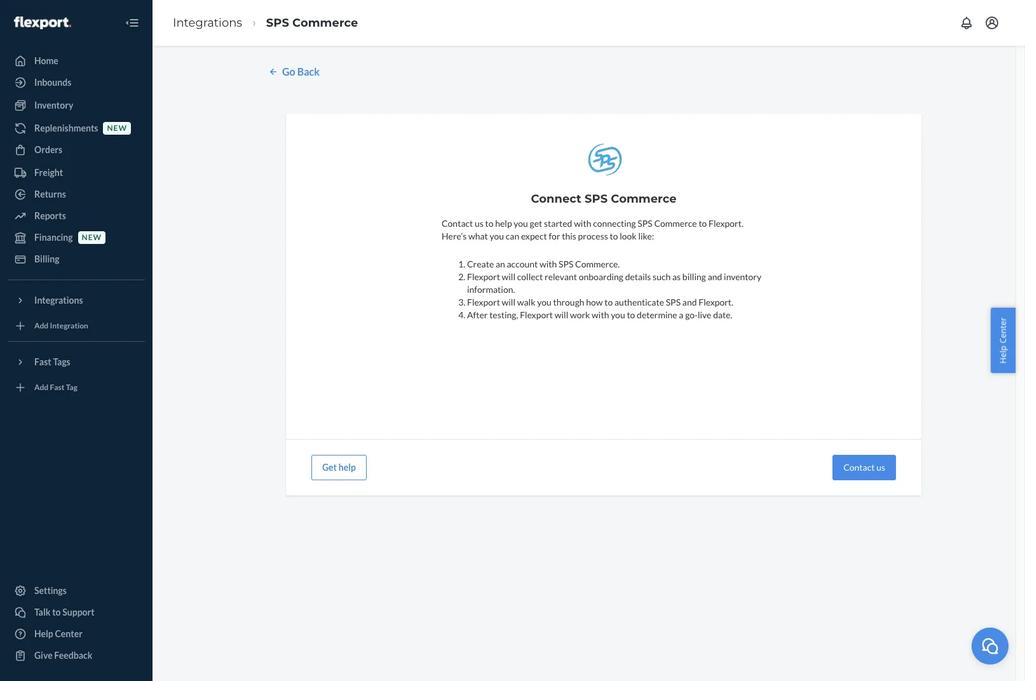 Task type: locate. For each thing, give the bounding box(es) containing it.
sps
[[266, 16, 289, 30], [585, 192, 608, 206], [638, 218, 653, 229], [559, 259, 574, 270], [666, 297, 681, 308]]

flexport. up inventory
[[709, 218, 744, 229]]

1 vertical spatial commerce
[[611, 192, 677, 206]]

commerce
[[293, 16, 358, 30], [611, 192, 677, 206], [655, 218, 697, 229]]

help center
[[998, 318, 1009, 364], [34, 629, 83, 640]]

1 vertical spatial flexport.
[[699, 297, 734, 308]]

0 vertical spatial flexport.
[[709, 218, 744, 229]]

with up 'process'
[[574, 218, 592, 229]]

0 horizontal spatial us
[[475, 218, 484, 229]]

0 vertical spatial will
[[502, 271, 516, 282]]

to right talk
[[52, 607, 61, 618]]

0 vertical spatial center
[[998, 318, 1009, 344]]

flexport
[[467, 271, 500, 282], [467, 297, 500, 308], [520, 310, 553, 320]]

will down an at the left of page
[[502, 271, 516, 282]]

to inside button
[[52, 607, 61, 618]]

orders link
[[8, 140, 145, 160]]

for
[[549, 231, 561, 242]]

sps up like:
[[638, 218, 653, 229]]

contact us link
[[844, 462, 886, 473]]

talk to support button
[[8, 603, 145, 623]]

0 vertical spatial and
[[708, 271, 723, 282]]

after
[[467, 310, 488, 320]]

us
[[475, 218, 484, 229], [877, 462, 886, 473]]

0 horizontal spatial new
[[82, 233, 102, 243]]

can
[[506, 231, 520, 242]]

1 vertical spatial help center
[[34, 629, 83, 640]]

add for add fast tag
[[34, 383, 48, 393]]

collect
[[517, 271, 543, 282]]

talk
[[34, 607, 51, 618]]

flexport up after
[[467, 297, 500, 308]]

center
[[998, 318, 1009, 344], [55, 629, 83, 640]]

contact us button
[[833, 455, 897, 481]]

sps up go
[[266, 16, 289, 30]]

inbounds link
[[8, 72, 145, 93]]

give feedback
[[34, 651, 92, 661]]

commerce up as
[[655, 218, 697, 229]]

new down reports link
[[82, 233, 102, 243]]

flexport down create
[[467, 271, 500, 282]]

0 vertical spatial contact
[[442, 218, 473, 229]]

1 vertical spatial contact
[[844, 462, 875, 473]]

help right get
[[339, 462, 356, 473]]

us inside button
[[877, 462, 886, 473]]

with
[[574, 218, 592, 229], [540, 259, 557, 270], [592, 310, 609, 320]]

0 vertical spatial help center
[[998, 318, 1009, 364]]

sps inside contact us to help you get started with connecting sps commerce to flexport. here's what you can expect for this process to look like:
[[638, 218, 653, 229]]

flexport down walk
[[520, 310, 553, 320]]

1 vertical spatial new
[[82, 233, 102, 243]]

to
[[486, 218, 494, 229], [699, 218, 707, 229], [610, 231, 618, 242], [605, 297, 613, 308], [627, 310, 636, 320], [52, 607, 61, 618]]

commerce up like:
[[611, 192, 677, 206]]

reports link
[[8, 206, 145, 226]]

help center link
[[8, 624, 145, 645]]

with inside contact us to help you get started with connecting sps commerce to flexport. here's what you can expect for this process to look like:
[[574, 218, 592, 229]]

1 vertical spatial us
[[877, 462, 886, 473]]

0 vertical spatial help
[[998, 346, 1009, 364]]

center inside button
[[998, 318, 1009, 344]]

relevant
[[545, 271, 577, 282]]

flexport. up date.
[[699, 297, 734, 308]]

2 vertical spatial commerce
[[655, 218, 697, 229]]

give feedback button
[[8, 646, 145, 666]]

commerce inside the breadcrumbs "navigation"
[[293, 16, 358, 30]]

what
[[469, 231, 488, 242]]

0 horizontal spatial integrations
[[34, 295, 83, 306]]

help
[[496, 218, 512, 229], [339, 462, 356, 473]]

0 vertical spatial help
[[496, 218, 512, 229]]

you down authenticate in the top right of the page
[[611, 310, 626, 320]]

new up orders link
[[107, 124, 127, 133]]

you
[[514, 218, 528, 229], [490, 231, 504, 242], [537, 297, 552, 308], [611, 310, 626, 320]]

contact for contact us
[[844, 462, 875, 473]]

1 horizontal spatial contact
[[844, 462, 875, 473]]

determine
[[637, 310, 678, 320]]

create an account with sps commerce. flexport will collect relevant onboarding details such as billing and inventory information. flexport will walk you through how to authenticate sps and flexport. after testing, flexport will work with you to determine a go-live date.
[[467, 259, 762, 320]]

and right billing
[[708, 271, 723, 282]]

flexport. inside create an account with sps commerce. flexport will collect relevant onboarding details such as billing and inventory information. flexport will walk you through how to authenticate sps and flexport. after testing, flexport will work with you to determine a go-live date.
[[699, 297, 734, 308]]

flexport logo image
[[14, 16, 71, 29]]

1 add from the top
[[34, 321, 48, 331]]

back
[[297, 65, 320, 78]]

add
[[34, 321, 48, 331], [34, 383, 48, 393]]

fast left tag
[[50, 383, 65, 393]]

0 vertical spatial commerce
[[293, 16, 358, 30]]

you right walk
[[537, 297, 552, 308]]

0 vertical spatial us
[[475, 218, 484, 229]]

add left the integration
[[34, 321, 48, 331]]

2 add from the top
[[34, 383, 48, 393]]

1 vertical spatial integrations
[[34, 295, 83, 306]]

home link
[[8, 51, 145, 71]]

0 horizontal spatial help
[[34, 629, 53, 640]]

sps commerce link
[[266, 16, 358, 30]]

1 horizontal spatial new
[[107, 124, 127, 133]]

onboarding
[[579, 271, 624, 282]]

like:
[[639, 231, 655, 242]]

help
[[998, 346, 1009, 364], [34, 629, 53, 640]]

add fast tag link
[[8, 378, 145, 398]]

0 horizontal spatial contact
[[442, 218, 473, 229]]

will
[[502, 271, 516, 282], [502, 297, 516, 308], [555, 310, 569, 320]]

add for add integration
[[34, 321, 48, 331]]

with down the how
[[592, 310, 609, 320]]

0 horizontal spatial help center
[[34, 629, 83, 640]]

commerce inside contact us to help you get started with connecting sps commerce to flexport. here's what you can expect for this process to look like:
[[655, 218, 697, 229]]

to down connecting in the top of the page
[[610, 231, 618, 242]]

new
[[107, 124, 127, 133], [82, 233, 102, 243]]

1 horizontal spatial help
[[496, 218, 512, 229]]

0 vertical spatial flexport
[[467, 271, 500, 282]]

and up go-
[[683, 297, 697, 308]]

1 vertical spatial help
[[34, 629, 53, 640]]

will up the testing, at the top of page
[[502, 297, 516, 308]]

settings link
[[8, 581, 145, 602]]

sps up a
[[666, 297, 681, 308]]

account
[[507, 259, 538, 270]]

0 horizontal spatial center
[[55, 629, 83, 640]]

1 vertical spatial with
[[540, 259, 557, 270]]

0 vertical spatial new
[[107, 124, 127, 133]]

1 vertical spatial and
[[683, 297, 697, 308]]

such
[[653, 271, 671, 282]]

integrations
[[173, 16, 242, 30], [34, 295, 83, 306]]

0 vertical spatial integrations
[[173, 16, 242, 30]]

1 vertical spatial center
[[55, 629, 83, 640]]

2 horizontal spatial with
[[592, 310, 609, 320]]

and
[[708, 271, 723, 282], [683, 297, 697, 308]]

1 vertical spatial add
[[34, 383, 48, 393]]

flexport.
[[709, 218, 744, 229], [699, 297, 734, 308]]

returns
[[34, 189, 66, 200]]

1 vertical spatial fast
[[50, 383, 65, 393]]

fast left tags
[[34, 357, 51, 368]]

1 horizontal spatial integrations
[[173, 16, 242, 30]]

fast
[[34, 357, 51, 368], [50, 383, 65, 393]]

will down 'through' at right top
[[555, 310, 569, 320]]

settings
[[34, 586, 67, 596]]

through
[[554, 297, 585, 308]]

1 horizontal spatial center
[[998, 318, 1009, 344]]

contact inside contact us to help you get started with connecting sps commerce to flexport. here's what you can expect for this process to look like:
[[442, 218, 473, 229]]

returns link
[[8, 184, 145, 205]]

1 horizontal spatial help center
[[998, 318, 1009, 364]]

0 vertical spatial fast
[[34, 357, 51, 368]]

to right the how
[[605, 297, 613, 308]]

contact us to help you get started with connecting sps commerce to flexport. here's what you can expect for this process to look like:
[[442, 218, 744, 242]]

new for replenishments
[[107, 124, 127, 133]]

add down fast tags
[[34, 383, 48, 393]]

look
[[620, 231, 637, 242]]

1 horizontal spatial us
[[877, 462, 886, 473]]

help inside button
[[998, 346, 1009, 364]]

0 vertical spatial add
[[34, 321, 48, 331]]

billing link
[[8, 249, 145, 270]]

work
[[570, 310, 590, 320]]

contact inside contact us button
[[844, 462, 875, 473]]

0 horizontal spatial help
[[339, 462, 356, 473]]

commerce up back on the top left
[[293, 16, 358, 30]]

add integration link
[[8, 316, 145, 336]]

1 horizontal spatial help
[[998, 346, 1009, 364]]

to up what
[[486, 218, 494, 229]]

1 vertical spatial help
[[339, 462, 356, 473]]

ojiud image
[[981, 637, 1000, 656]]

you left can
[[490, 231, 504, 242]]

1 horizontal spatial with
[[574, 218, 592, 229]]

2 vertical spatial with
[[592, 310, 609, 320]]

inventory
[[34, 100, 73, 111]]

us inside contact us to help you get started with connecting sps commerce to flexport. here's what you can expect for this process to look like:
[[475, 218, 484, 229]]

to up billing
[[699, 218, 707, 229]]

with up relevant
[[540, 259, 557, 270]]

0 vertical spatial with
[[574, 218, 592, 229]]

details
[[626, 271, 651, 282]]

help up can
[[496, 218, 512, 229]]



Task type: vqa. For each thing, say whether or not it's contained in the screenshot.
1 (702) 123-4567 phone field
no



Task type: describe. For each thing, give the bounding box(es) containing it.
connect
[[531, 192, 582, 206]]

authenticate
[[615, 297, 665, 308]]

tags
[[53, 357, 70, 368]]

a
[[679, 310, 684, 320]]

reports
[[34, 210, 66, 221]]

date.
[[714, 310, 733, 320]]

us for contact us to help you get started with connecting sps commerce to flexport. here's what you can expect for this process to look like:
[[475, 218, 484, 229]]

help center button
[[992, 308, 1016, 373]]

connecting
[[593, 218, 636, 229]]

close navigation image
[[125, 15, 140, 31]]

get
[[530, 218, 543, 229]]

freight
[[34, 167, 63, 178]]

process
[[578, 231, 608, 242]]

contact for contact us to help you get started with connecting sps commerce to flexport. here's what you can expect for this process to look like:
[[442, 218, 473, 229]]

fast inside dropdown button
[[34, 357, 51, 368]]

home
[[34, 55, 58, 66]]

help inside contact us to help you get started with connecting sps commerce to flexport. here's what you can expect for this process to look like:
[[496, 218, 512, 229]]

1 horizontal spatial and
[[708, 271, 723, 282]]

this
[[562, 231, 577, 242]]

go-
[[686, 310, 698, 320]]

financing
[[34, 232, 73, 243]]

you left get
[[514, 218, 528, 229]]

information.
[[467, 284, 515, 295]]

go
[[282, 65, 295, 78]]

commerce.
[[576, 259, 620, 270]]

open account menu image
[[985, 15, 1000, 31]]

new for financing
[[82, 233, 102, 243]]

an
[[496, 259, 505, 270]]

help center inside button
[[998, 318, 1009, 364]]

integrations inside the breadcrumbs "navigation"
[[173, 16, 242, 30]]

sps inside the breadcrumbs "navigation"
[[266, 16, 289, 30]]

sps up relevant
[[559, 259, 574, 270]]

1 vertical spatial will
[[502, 297, 516, 308]]

feedback
[[54, 651, 92, 661]]

create
[[467, 259, 494, 270]]

get help
[[322, 462, 356, 473]]

go back button
[[267, 65, 320, 79]]

expect
[[521, 231, 547, 242]]

0 horizontal spatial and
[[683, 297, 697, 308]]

connect sps commerce
[[531, 192, 677, 206]]

how
[[586, 297, 603, 308]]

1 vertical spatial flexport
[[467, 297, 500, 308]]

flexport. inside contact us to help you get started with connecting sps commerce to flexport. here's what you can expect for this process to look like:
[[709, 218, 744, 229]]

replenishments
[[34, 123, 98, 134]]

here's
[[442, 231, 467, 242]]

integrations inside dropdown button
[[34, 295, 83, 306]]

2 vertical spatial will
[[555, 310, 569, 320]]

sps commerce
[[266, 16, 358, 30]]

contact us
[[844, 462, 886, 473]]

us for contact us
[[877, 462, 886, 473]]

give
[[34, 651, 53, 661]]

walk
[[517, 297, 536, 308]]

help inside button
[[339, 462, 356, 473]]

billing
[[34, 254, 59, 265]]

billing
[[683, 271, 706, 282]]

inventory
[[724, 271, 762, 282]]

2 vertical spatial flexport
[[520, 310, 553, 320]]

sps up connecting in the top of the page
[[585, 192, 608, 206]]

as
[[673, 271, 681, 282]]

integrations button
[[8, 291, 145, 311]]

freight link
[[8, 163, 145, 183]]

0 horizontal spatial with
[[540, 259, 557, 270]]

support
[[62, 607, 95, 618]]

inbounds
[[34, 77, 71, 88]]

add fast tag
[[34, 383, 78, 393]]

orders
[[34, 144, 62, 155]]

breadcrumbs navigation
[[163, 4, 368, 42]]

talk to support
[[34, 607, 95, 618]]

tag
[[66, 383, 78, 393]]

integration
[[50, 321, 88, 331]]

get
[[322, 462, 337, 473]]

integrations link
[[173, 16, 242, 30]]

go back
[[282, 65, 320, 78]]

testing,
[[490, 310, 519, 320]]

fast tags button
[[8, 352, 145, 373]]

fast tags
[[34, 357, 70, 368]]

get help button
[[312, 455, 367, 481]]

live
[[698, 310, 712, 320]]

to down authenticate in the top right of the page
[[627, 310, 636, 320]]

open notifications image
[[960, 15, 975, 31]]

inventory link
[[8, 95, 145, 116]]

add integration
[[34, 321, 88, 331]]

started
[[544, 218, 573, 229]]



